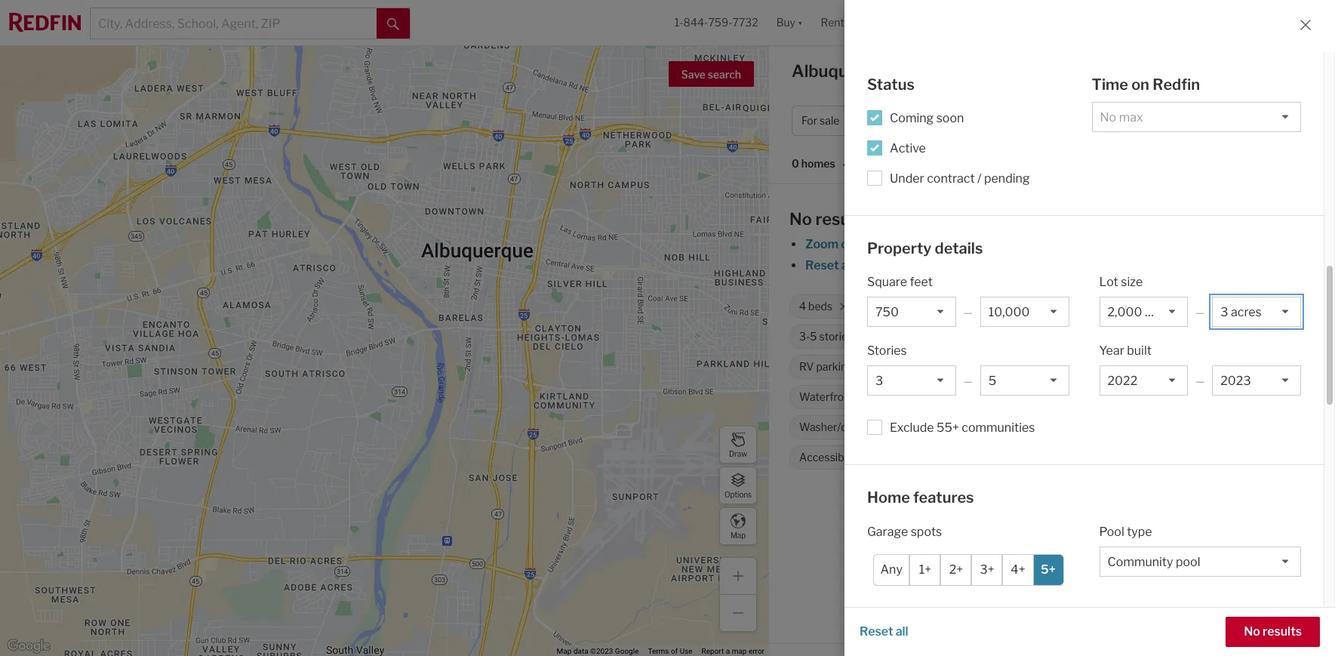 Task type: locate. For each thing, give the bounding box(es) containing it.
2,000
[[1088, 300, 1118, 313]]

1 vertical spatial all
[[896, 624, 909, 639]]

map for map data ©2023 google
[[557, 647, 572, 655]]

report a map error link
[[702, 647, 765, 655]]

terms of use
[[648, 647, 693, 655]]

1 horizontal spatial 5+
[[1041, 563, 1056, 577]]

remove primary bedroom on main image
[[1235, 362, 1244, 372]]

redfin
[[1153, 76, 1201, 94], [948, 504, 985, 518]]

data
[[574, 647, 589, 655]]

pool
[[1100, 524, 1125, 539]]

1 vertical spatial 4
[[800, 300, 806, 313]]

5+ down remove washer/dryer hookup "icon"
[[924, 451, 937, 464]]

— down the main
[[1196, 375, 1205, 387]]

nm
[[902, 61, 930, 81]]

1 horizontal spatial home
[[955, 114, 985, 127]]

1 horizontal spatial map
[[731, 530, 746, 540]]

0 vertical spatial all
[[842, 258, 854, 273]]

rv parking
[[800, 360, 854, 373]]

waterfront
[[800, 391, 855, 403]]

remove basement image
[[953, 393, 962, 402]]

draw
[[729, 449, 748, 458]]

report
[[702, 647, 724, 655]]

for sale button
[[792, 106, 869, 136]]

0 vertical spatial no results
[[790, 209, 870, 229]]

0 horizontal spatial /
[[978, 171, 982, 185]]

0 horizontal spatial redfin
[[948, 504, 985, 518]]

5+ right the 4+ option
[[1041, 563, 1056, 577]]

list box
[[1092, 102, 1302, 132], [868, 297, 956, 327], [981, 297, 1070, 327], [1100, 297, 1189, 327], [1213, 297, 1302, 327], [868, 365, 956, 396], [981, 365, 1070, 396], [1100, 365, 1189, 396], [1213, 365, 1302, 396], [1100, 546, 1302, 577]]

property
[[868, 239, 932, 257]]

on left the main
[[1188, 360, 1201, 373]]

parking for rv
[[817, 360, 854, 373]]

0 vertical spatial parking
[[817, 360, 854, 373]]

1-844-759-7732
[[675, 16, 759, 29]]

3+ radio
[[972, 554, 1003, 586]]

1 vertical spatial 5+
[[1041, 563, 1056, 577]]

sq.
[[1019, 300, 1033, 313], [1120, 300, 1134, 313]]

reset
[[806, 258, 839, 273], [860, 624, 894, 639]]

zoom out button
[[805, 237, 861, 251]]

garage spots
[[868, 524, 943, 539]]

0 vertical spatial map
[[731, 530, 746, 540]]

remove 4 beds image
[[840, 302, 849, 311]]

•
[[843, 158, 847, 171]]

0 horizontal spatial sq.
[[1019, 300, 1033, 313]]

property details
[[868, 239, 983, 257]]

/ inside button
[[1078, 114, 1082, 127]]

home type
[[955, 114, 1009, 127]]

0 horizontal spatial no results
[[790, 209, 870, 229]]

parking
[[817, 360, 854, 373], [939, 451, 977, 464], [982, 610, 1024, 625]]

1 horizontal spatial on
[[1188, 360, 1201, 373]]

0 horizontal spatial 5+
[[924, 451, 937, 464]]

1-844-759-7732 link
[[675, 16, 759, 29]]

1 vertical spatial on
[[1188, 360, 1201, 373]]

4+ radio
[[1003, 554, 1034, 586]]

2 vertical spatial 4+
[[1011, 563, 1026, 577]]

status
[[868, 76, 915, 94]]

0 vertical spatial 5+
[[924, 451, 937, 464]]

4+ for 4+ baths
[[873, 300, 886, 313]]

reset all button
[[860, 617, 909, 647]]

reset down zoom
[[806, 258, 839, 273]]

on
[[1132, 76, 1150, 94], [1188, 360, 1201, 373]]

4 inside button
[[1054, 114, 1061, 127]]

home down homes
[[955, 114, 985, 127]]

0 horizontal spatial type
[[987, 114, 1009, 127]]

4 left bd
[[1054, 114, 1061, 127]]

0 horizontal spatial parking
[[817, 360, 854, 373]]

0 vertical spatial home
[[955, 114, 985, 127]]

remove 2,000 sq. ft.-3 acres lot image
[[1211, 302, 1220, 311]]

time
[[1092, 76, 1129, 94]]

remove have view image
[[1044, 393, 1053, 402]]

sq. left 'ft.-'
[[1120, 300, 1134, 313]]

844-
[[684, 16, 709, 29]]

0 horizontal spatial home
[[868, 489, 911, 507]]

1 horizontal spatial no results
[[1245, 624, 1303, 639]]

parking right rv
[[817, 360, 854, 373]]

of
[[671, 647, 678, 655]]

— for year built
[[1196, 375, 1205, 387]]

759-
[[709, 16, 733, 29]]

pending
[[985, 171, 1030, 185]]

4+ left 5+ radio
[[1011, 563, 1026, 577]]

1 vertical spatial redfin
[[948, 504, 985, 518]]

guest house
[[949, 421, 1011, 434]]

house
[[981, 421, 1011, 434]]

map left data
[[557, 647, 572, 655]]

0
[[792, 157, 800, 170]]

1 vertical spatial type
[[1127, 524, 1153, 539]]

5+ radio
[[1033, 554, 1064, 586]]

spots down house
[[979, 451, 1006, 464]]

1 vertical spatial 4+
[[873, 300, 886, 313]]

4+ left ba
[[1084, 114, 1097, 127]]

1 vertical spatial spots
[[911, 524, 943, 539]]

no results inside button
[[1245, 624, 1303, 639]]

3-5 stories
[[800, 330, 853, 343]]

0 vertical spatial 4+
[[1084, 114, 1097, 127]]

4+ inside option
[[1011, 563, 1026, 577]]

5
[[810, 330, 817, 343]]

all down out at top
[[842, 258, 854, 273]]

1 horizontal spatial spots
[[979, 451, 1006, 464]]

0 horizontal spatial all
[[842, 258, 854, 273]]

5+ inside radio
[[1041, 563, 1056, 577]]

outdoor
[[934, 610, 979, 625]]

map inside "button"
[[731, 530, 746, 540]]

home up garage
[[868, 489, 911, 507]]

0 horizontal spatial 4+
[[873, 300, 886, 313]]

ft.
[[1035, 300, 1046, 313]]

0 horizontal spatial map
[[557, 647, 572, 655]]

3
[[1151, 300, 1158, 313]]

1 vertical spatial /
[[978, 171, 982, 185]]

option group containing any
[[874, 554, 1064, 586]]

home type button
[[945, 106, 1038, 136]]

1 horizontal spatial results
[[1263, 624, 1303, 639]]

1 vertical spatial results
[[1263, 624, 1303, 639]]

1 vertical spatial parking
[[939, 451, 977, 464]]

1 horizontal spatial reset
[[860, 624, 894, 639]]

any
[[881, 563, 903, 577]]

1 vertical spatial home
[[868, 489, 911, 507]]

remove guest house image
[[1018, 423, 1027, 432]]

1 sq. from the left
[[1019, 300, 1033, 313]]

redfin link
[[948, 504, 985, 518]]

1 horizontal spatial 4+
[[1011, 563, 1026, 577]]

0 horizontal spatial 4
[[800, 300, 806, 313]]

hookup
[[870, 421, 907, 434]]

communities
[[962, 421, 1036, 435]]

option group
[[874, 554, 1064, 586]]

1 vertical spatial reset
[[860, 624, 894, 639]]

all inside button
[[896, 624, 909, 639]]

/ right bd
[[1078, 114, 1082, 127]]

air
[[895, 360, 909, 373]]

2 horizontal spatial 4+
[[1084, 114, 1097, 127]]

1 vertical spatial no
[[1245, 624, 1261, 639]]

2 vertical spatial parking
[[982, 610, 1024, 625]]

type right pool
[[1127, 524, 1153, 539]]

washer/dryer
[[800, 421, 867, 434]]

home
[[955, 114, 985, 127], [868, 489, 911, 507]]

market insights
[[1147, 66, 1237, 80]]

4+ baths
[[873, 300, 916, 313]]

remove fireplace image
[[1066, 362, 1076, 372]]

type right the 'soon' at the right of the page
[[987, 114, 1009, 127]]

time on redfin
[[1092, 76, 1201, 94]]

on right time
[[1132, 76, 1150, 94]]

parking down exclude 55+ communities
[[939, 451, 977, 464]]

fixer-
[[1018, 330, 1046, 343]]

0 horizontal spatial spots
[[911, 524, 943, 539]]

parking right outdoor
[[982, 610, 1024, 625]]

allowed
[[1102, 391, 1140, 403]]

fixer-uppers
[[1018, 330, 1080, 343]]

0 vertical spatial redfin
[[1153, 76, 1201, 94]]

4 beds
[[800, 300, 833, 313]]

:
[[876, 157, 879, 170]]

0 vertical spatial /
[[1078, 114, 1082, 127]]

air conditioning
[[895, 360, 972, 373]]

0 vertical spatial type
[[987, 114, 1009, 127]]

all left outdoor
[[896, 624, 909, 639]]

zoom
[[806, 237, 839, 251]]

0 vertical spatial spots
[[979, 451, 1006, 464]]

0 vertical spatial results
[[816, 209, 870, 229]]

5+ for 5+
[[1041, 563, 1056, 577]]

1 horizontal spatial all
[[896, 624, 909, 639]]

0 horizontal spatial reset
[[806, 258, 839, 273]]

remove washer/dryer hookup image
[[916, 423, 925, 432]]

spots down home features
[[911, 524, 943, 539]]

4+ left "baths"
[[873, 300, 886, 313]]

— left the remove 2,000 sq. ft.-3 acres lot icon
[[1196, 306, 1205, 319]]

google image
[[4, 637, 54, 656]]

search
[[708, 68, 741, 81]]

washer/dryer hookup
[[800, 421, 907, 434]]

1 vertical spatial map
[[557, 647, 572, 655]]

1 horizontal spatial parking
[[939, 451, 977, 464]]

details
[[935, 239, 983, 257]]

bedroom
[[1141, 360, 1186, 373]]

0 vertical spatial on
[[1132, 76, 1150, 94]]

4+ for 4+
[[1011, 563, 1026, 577]]

map data ©2023 google
[[557, 647, 639, 655]]

1 horizontal spatial type
[[1127, 524, 1153, 539]]

— left 10,000
[[964, 306, 973, 319]]

under
[[890, 171, 925, 185]]

save
[[682, 68, 706, 81]]

0 vertical spatial no
[[790, 209, 812, 229]]

map down options
[[731, 530, 746, 540]]

— down conditioning
[[964, 375, 973, 387]]

1+ radio
[[910, 554, 941, 586]]

beds
[[809, 300, 833, 313]]

all
[[842, 258, 854, 273], [896, 624, 909, 639]]

map for map
[[731, 530, 746, 540]]

1 vertical spatial no results
[[1245, 624, 1303, 639]]

conditioning
[[911, 360, 972, 373]]

pool type
[[1100, 524, 1153, 539]]

type inside button
[[987, 114, 1009, 127]]

built
[[1128, 344, 1152, 358]]

/ left pending
[[978, 171, 982, 185]]

1 horizontal spatial sq.
[[1120, 300, 1134, 313]]

1 horizontal spatial /
[[1078, 114, 1082, 127]]

7732
[[733, 16, 759, 29]]

0 horizontal spatial on
[[1132, 76, 1150, 94]]

4 left beds
[[800, 300, 806, 313]]

1 horizontal spatial 4
[[1054, 114, 1061, 127]]

home inside button
[[955, 114, 985, 127]]

reset down any radio
[[860, 624, 894, 639]]

1 horizontal spatial redfin
[[1153, 76, 1201, 94]]

sq. left ft.
[[1019, 300, 1033, 313]]

0 vertical spatial reset
[[806, 258, 839, 273]]

4 bd / 4+ ba button
[[1044, 106, 1140, 136]]

1 horizontal spatial no
[[1245, 624, 1261, 639]]

4+
[[1084, 114, 1097, 127], [873, 300, 886, 313], [1011, 563, 1026, 577]]

4 for 4 beds
[[800, 300, 806, 313]]

0 vertical spatial 4
[[1054, 114, 1061, 127]]



Task type: vqa. For each thing, say whether or not it's contained in the screenshot.
"sq" for 2,912
no



Task type: describe. For each thing, give the bounding box(es) containing it.
filters
[[857, 258, 891, 273]]

©2023
[[591, 647, 613, 655]]

exclude 55+ communities
[[890, 421, 1036, 435]]

features
[[914, 489, 974, 507]]

coming soon
[[890, 111, 964, 125]]

for
[[993, 61, 1016, 81]]

include
[[890, 610, 931, 625]]

1+
[[920, 563, 932, 577]]

a
[[726, 647, 730, 655]]

750-
[[956, 300, 981, 313]]

2,000 sq. ft.-3 acres lot
[[1088, 300, 1202, 313]]

primary
[[1100, 360, 1139, 373]]

0 homes • sort : recommended
[[792, 157, 958, 171]]

guest
[[949, 421, 978, 434]]

2 horizontal spatial parking
[[982, 610, 1024, 625]]

terms of use link
[[648, 647, 693, 655]]

— for stories
[[964, 375, 973, 387]]

year built
[[1100, 344, 1152, 358]]

coming
[[890, 111, 934, 125]]

insights
[[1191, 66, 1237, 80]]

lot
[[1189, 300, 1202, 313]]

acres
[[1160, 300, 1187, 313]]

— for square feet
[[964, 306, 973, 319]]

primary bedroom on main
[[1100, 360, 1227, 373]]

no results button
[[1226, 617, 1321, 647]]

remove 750-10,000 sq. ft. image
[[1054, 302, 1063, 311]]

error
[[749, 647, 765, 655]]

no inside button
[[1245, 624, 1261, 639]]

pets
[[1077, 391, 1099, 403]]

remove rv parking image
[[861, 362, 870, 372]]

price button
[[875, 106, 939, 136]]

— for lot size
[[1196, 306, 1205, 319]]

results inside no results button
[[1263, 624, 1303, 639]]

uppers
[[1046, 330, 1080, 343]]

5+ for 5+ parking spots
[[924, 451, 937, 464]]

2+ radio
[[941, 554, 972, 586]]

accessible home
[[800, 451, 884, 464]]

out
[[841, 237, 861, 251]]

remove 4 bd / 4+ ba image
[[1119, 116, 1128, 125]]

bd
[[1063, 114, 1076, 127]]

pets allowed
[[1077, 391, 1140, 403]]

remove air conditioning image
[[981, 362, 990, 372]]

ba
[[1099, 114, 1112, 127]]

home
[[856, 451, 884, 464]]

recommended button
[[879, 157, 970, 171]]

2 sq. from the left
[[1120, 300, 1134, 313]]

City, Address, School, Agent, ZIP search field
[[91, 8, 377, 39]]

0 horizontal spatial no
[[790, 209, 812, 229]]

remove pets allowed image
[[1147, 393, 1156, 402]]

55+
[[937, 421, 960, 435]]

submit search image
[[387, 18, 399, 30]]

750-10,000 sq. ft.
[[956, 300, 1046, 313]]

under contract / pending
[[890, 171, 1030, 185]]

square
[[868, 275, 908, 289]]

options button
[[720, 467, 757, 504]]

4+ inside button
[[1084, 114, 1097, 127]]

homes
[[933, 61, 989, 81]]

lot
[[1100, 275, 1119, 289]]

recommended
[[881, 157, 958, 170]]

contract
[[927, 171, 975, 185]]

zoom out reset all filters
[[806, 237, 891, 273]]

active
[[890, 141, 926, 155]]

sale
[[1019, 61, 1054, 81]]

2+
[[950, 563, 964, 577]]

rv
[[800, 360, 814, 373]]

soon
[[937, 111, 964, 125]]

fireplace
[[1014, 360, 1059, 373]]

parking for 5+
[[939, 451, 977, 464]]

type for pool type
[[1127, 524, 1153, 539]]

0 horizontal spatial results
[[816, 209, 870, 229]]

market insights link
[[1147, 49, 1237, 82]]

4 for 4 bd / 4+ ba
[[1054, 114, 1061, 127]]

home for home type
[[955, 114, 985, 127]]

type for home type
[[987, 114, 1009, 127]]

market
[[1147, 66, 1189, 80]]

google
[[615, 647, 639, 655]]

10,000
[[980, 300, 1017, 313]]

/ for pending
[[978, 171, 982, 185]]

home for home features
[[868, 489, 911, 507]]

reset inside zoom out reset all filters
[[806, 258, 839, 273]]

remove waterfront image
[[862, 393, 871, 402]]

reset inside reset all button
[[860, 624, 894, 639]]

stories
[[868, 344, 907, 358]]

square feet
[[868, 275, 933, 289]]

map
[[732, 647, 747, 655]]

map region
[[0, 0, 842, 656]]

ft.-
[[1136, 300, 1151, 313]]

basement
[[896, 391, 946, 403]]

all inside zoom out reset all filters
[[842, 258, 854, 273]]

garage
[[868, 524, 909, 539]]

save search button
[[669, 61, 754, 87]]

reset all filters button
[[805, 258, 891, 273]]

options
[[725, 490, 752, 499]]

Any radio
[[874, 554, 910, 586]]

/ for 4+
[[1078, 114, 1082, 127]]

accessible
[[800, 451, 853, 464]]

exclude
[[890, 421, 934, 435]]

draw button
[[720, 426, 757, 464]]

feet
[[910, 275, 933, 289]]

price
[[885, 114, 910, 127]]

use
[[680, 647, 693, 655]]

map button
[[720, 507, 757, 545]]



